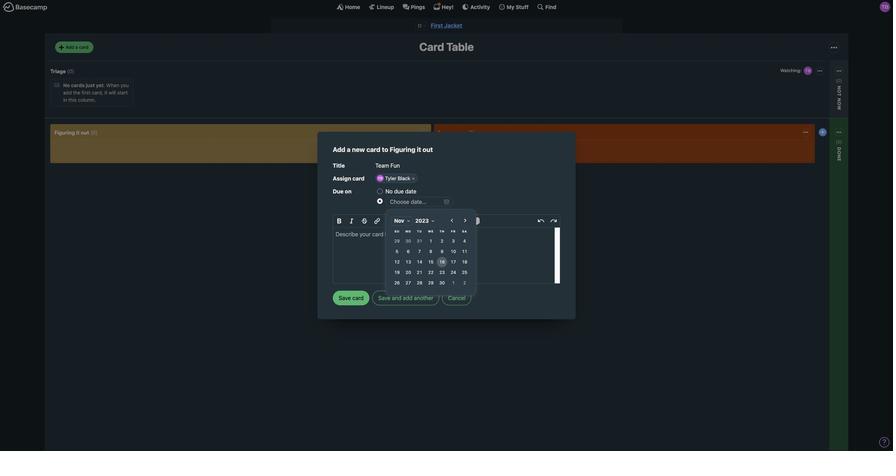 Task type: locate. For each thing, give the bounding box(es) containing it.
n
[[837, 86, 842, 90]]

0 vertical spatial 29 button
[[392, 236, 402, 247]]

29 button down su
[[392, 236, 402, 247]]

16 button
[[437, 257, 447, 268]]

activity
[[470, 4, 490, 10]]

0 horizontal spatial add
[[66, 44, 74, 50]]

0 horizontal spatial 30
[[406, 239, 411, 244]]

pings
[[411, 4, 425, 10]]

.
[[104, 82, 105, 88]]

it left will
[[104, 90, 107, 96]]

0 horizontal spatial a
[[75, 44, 78, 50]]

in progress link
[[438, 129, 466, 136]]

no left cards
[[63, 82, 70, 88]]

30 down mo on the bottom left of the page
[[406, 239, 411, 244]]

0 horizontal spatial 2
[[441, 239, 443, 244]]

1 vertical spatial out
[[423, 146, 433, 154]]

new
[[352, 146, 365, 154]]

o up e
[[837, 151, 842, 155]]

1 vertical spatial n
[[837, 155, 842, 158]]

column.
[[78, 97, 96, 103]]

it
[[104, 90, 107, 96], [76, 129, 80, 136], [417, 146, 421, 154]]

15
[[428, 259, 434, 265]]

1 vertical spatial 2
[[463, 280, 466, 286]]

21
[[417, 270, 422, 275]]

29 down the 22 button
[[428, 280, 434, 286]]

30
[[406, 239, 411, 244], [439, 280, 445, 286]]

0 horizontal spatial 1 button
[[426, 236, 436, 247]]

1
[[429, 239, 432, 244], [452, 280, 455, 286]]

figuring right to
[[390, 146, 415, 154]]

1 horizontal spatial add
[[333, 146, 345, 154]]

1 o from the top
[[837, 90, 842, 93]]

0 horizontal spatial out
[[81, 129, 89, 136]]

add
[[66, 44, 74, 50], [333, 146, 345, 154], [377, 188, 386, 194]]

d
[[837, 147, 842, 151]]

add
[[63, 90, 72, 96], [403, 295, 412, 301]]

no due date
[[386, 188, 416, 195]]

home link
[[337, 3, 360, 10]]

1 horizontal spatial it
[[104, 90, 107, 96]]

2
[[441, 239, 443, 244], [463, 280, 466, 286]]

1 vertical spatial a
[[347, 146, 351, 154]]

1 vertical spatial add
[[403, 295, 412, 301]]

2 down 25 button
[[463, 280, 466, 286]]

on
[[345, 188, 352, 195]]

31 button
[[414, 236, 425, 247]]

dialog containing nov
[[385, 206, 497, 299]]

it up the color it purple image
[[417, 146, 421, 154]]

11
[[462, 249, 467, 254]]

o down t
[[837, 102, 842, 106]]

19 button
[[392, 268, 402, 278]]

t
[[837, 93, 842, 97]]

0 vertical spatial tyler black image
[[880, 2, 890, 12]]

0 horizontal spatial 29 button
[[392, 236, 402, 247]]

2 down th
[[441, 239, 443, 244]]

1 horizontal spatial add
[[403, 295, 412, 301]]

27
[[406, 280, 411, 286]]

a for card
[[75, 44, 78, 50]]

8 button
[[426, 247, 436, 257]]

th
[[440, 230, 445, 233]]

30 button
[[403, 236, 414, 247], [437, 278, 447, 289]]

1 horizontal spatial out
[[423, 146, 433, 154]]

0 vertical spatial out
[[81, 129, 89, 136]]

30 button down mo on the bottom left of the page
[[403, 236, 414, 247]]

dialog inside add it to the schedule? option group
[[385, 206, 497, 299]]

2 horizontal spatial it
[[417, 146, 421, 154]]

0 horizontal spatial no
[[63, 82, 70, 88]]

2 vertical spatial o
[[837, 151, 842, 155]]

triage (0)
[[50, 68, 74, 74]]

tyler black image inside main "element"
[[880, 2, 890, 12]]

color it pink image
[[405, 167, 411, 173]]

activity link
[[462, 3, 490, 10]]

1 vertical spatial it
[[76, 129, 80, 136]]

card,
[[92, 90, 103, 96]]

n down t
[[837, 98, 842, 102]]

1 horizontal spatial 2 button
[[459, 278, 470, 289]]

1 horizontal spatial 29 button
[[426, 278, 436, 289]]

0 horizontal spatial tyler black image
[[415, 143, 425, 152]]

assign card
[[333, 175, 365, 182]]

0 vertical spatial 1 button
[[426, 236, 436, 247]]

1 vertical spatial no
[[386, 188, 393, 195]]

cancel
[[448, 295, 466, 301]]

1 vertical spatial 1 button
[[448, 278, 459, 289]]

(0) up the d
[[836, 139, 842, 145]]

out
[[81, 129, 89, 136], [423, 146, 433, 154]]

to
[[382, 146, 388, 154]]

1 button down we
[[426, 236, 436, 247]]

color it red image
[[398, 167, 404, 173]]

2023
[[415, 218, 429, 224]]

watching: left tyler black image on the right of the page
[[780, 68, 802, 73]]

2 vertical spatial add
[[377, 188, 386, 194]]

9 button
[[437, 247, 447, 257]]

29 down su
[[394, 239, 400, 244]]

0 vertical spatial no
[[63, 82, 70, 88]]

no for no cards just yet
[[63, 82, 70, 88]]

1 down 24 button on the bottom right of page
[[452, 280, 455, 286]]

Describe your card here… text field
[[333, 228, 560, 284]]

o up w
[[837, 90, 842, 93]]

no cards just yet
[[63, 82, 104, 88]]

1 down we
[[429, 239, 432, 244]]

1 horizontal spatial a
[[347, 146, 351, 154]]

0 horizontal spatial figuring
[[54, 129, 75, 136]]

31
[[417, 239, 422, 244]]

0 vertical spatial add
[[63, 90, 72, 96]]

10 button
[[448, 247, 459, 257]]

(0) right figuring it out link
[[90, 129, 97, 136]]

0 vertical spatial 2 button
[[437, 236, 447, 247]]

2 button
[[437, 236, 447, 247], [459, 278, 470, 289]]

pings button
[[402, 3, 425, 10]]

no left the due
[[386, 188, 393, 195]]

a for new
[[347, 146, 351, 154]]

29 button
[[392, 236, 402, 247], [426, 278, 436, 289]]

None submit
[[793, 100, 842, 109], [376, 153, 425, 162], [793, 161, 842, 170], [376, 199, 425, 208], [376, 220, 425, 229], [376, 229, 425, 238], [333, 291, 370, 306], [793, 100, 842, 109], [376, 153, 425, 162], [793, 161, 842, 170], [376, 199, 425, 208], [376, 220, 425, 229], [376, 229, 425, 238], [333, 291, 370, 306]]

0 horizontal spatial 1
[[429, 239, 432, 244]]

0 horizontal spatial it
[[76, 129, 80, 136]]

1 vertical spatial 30 button
[[437, 278, 447, 289]]

we
[[428, 230, 434, 233]]

2 horizontal spatial add
[[377, 188, 386, 194]]

14 button
[[414, 257, 425, 268]]

watching: up color it yellow icon
[[377, 145, 400, 151]]

1 horizontal spatial 30
[[439, 280, 445, 286]]

find button
[[537, 3, 556, 10]]

add up in
[[63, 90, 72, 96]]

1 n from the top
[[837, 98, 842, 102]]

due
[[394, 188, 404, 195]]

1 button
[[426, 236, 436, 247], [448, 278, 459, 289]]

assign
[[333, 175, 351, 182]]

0 horizontal spatial add
[[63, 90, 72, 96]]

1 vertical spatial o
[[837, 102, 842, 106]]

10
[[451, 249, 456, 254]]

1 vertical spatial 29
[[428, 280, 434, 286]]

26
[[394, 280, 400, 286]]

the
[[73, 90, 80, 96]]

1 horizontal spatial no
[[386, 188, 393, 195]]

2 for the leftmost 2 button
[[441, 239, 443, 244]]

2 button down 25
[[459, 278, 470, 289]]

2 button down th
[[437, 236, 447, 247]]

n down the d
[[837, 155, 842, 158]]

0 vertical spatial it
[[104, 90, 107, 96]]

1 horizontal spatial 2
[[463, 280, 466, 286]]

2 vertical spatial it
[[417, 146, 421, 154]]

20
[[406, 270, 411, 275]]

color it blue image
[[377, 175, 383, 181]]

1 vertical spatial figuring
[[390, 146, 415, 154]]

1 vertical spatial add
[[333, 146, 345, 154]]

lineup
[[377, 4, 394, 10]]

0 vertical spatial 1
[[429, 239, 432, 244]]

30 button down 23
[[437, 278, 447, 289]]

0 vertical spatial 30 button
[[403, 236, 414, 247]]

1 vertical spatial 1
[[452, 280, 455, 286]]

3
[[452, 239, 455, 244]]

1 button down 24
[[448, 278, 459, 289]]

16
[[439, 259, 445, 265]]

17 button
[[448, 257, 459, 268]]

15 button
[[426, 257, 436, 268]]

add down color it blue image
[[377, 188, 386, 194]]

0 vertical spatial n
[[837, 98, 842, 102]]

add for add a card
[[66, 44, 74, 50]]

another
[[414, 295, 433, 301]]

30 down 23 button at the bottom of the page
[[439, 280, 445, 286]]

rename link
[[376, 212, 425, 220]]

29 button down 22
[[426, 278, 436, 289]]

0 horizontal spatial 29
[[394, 239, 400, 244]]

it down the this
[[76, 129, 80, 136]]

0 vertical spatial add
[[66, 44, 74, 50]]

1 horizontal spatial 1
[[452, 280, 455, 286]]

21 button
[[414, 268, 425, 278]]

1 vertical spatial tyler black image
[[415, 143, 425, 152]]

add up title at top
[[333, 146, 345, 154]]

a inside add a card link
[[75, 44, 78, 50]]

card
[[79, 44, 88, 50], [366, 146, 380, 154], [352, 175, 365, 182], [388, 188, 398, 194]]

just
[[86, 82, 95, 88]]

o for n o t n o w
[[837, 90, 842, 93]]

hey! button
[[433, 3, 454, 10]]

add for add card
[[377, 188, 386, 194]]

color it yellow image
[[384, 167, 390, 173]]

0 vertical spatial o
[[837, 90, 842, 93]]

dialog
[[385, 206, 497, 299]]

Type a card title… text field
[[375, 160, 560, 171]]

0 vertical spatial a
[[75, 44, 78, 50]]

color it orange image
[[391, 167, 397, 173]]

add up triage (0)
[[66, 44, 74, 50]]

n
[[837, 98, 842, 102], [837, 155, 842, 158]]

figuring down in
[[54, 129, 75, 136]]

color it purple image
[[412, 167, 418, 173]]

1 horizontal spatial tyler black image
[[880, 2, 890, 12]]

3 o from the top
[[837, 151, 842, 155]]

5
[[396, 249, 398, 254]]

fr
[[451, 230, 456, 233]]

add right and
[[403, 295, 412, 301]]

option group
[[376, 166, 425, 183]]

1 vertical spatial 30
[[439, 280, 445, 286]]

color it white image
[[377, 167, 383, 173]]

tyler black image
[[880, 2, 890, 12], [415, 143, 425, 152]]

date
[[405, 188, 416, 195]]

0 vertical spatial 2
[[441, 239, 443, 244]]

no inside add it to the schedule? option group
[[386, 188, 393, 195]]

watching: left the "d o n e"
[[795, 153, 817, 159]]



Task type: describe. For each thing, give the bounding box(es) containing it.
1 for the topmost 1 button
[[429, 239, 432, 244]]

0 vertical spatial 30
[[406, 239, 411, 244]]

25 button
[[459, 268, 470, 278]]

24 button
[[448, 268, 459, 278]]

12 button
[[392, 257, 402, 268]]

23
[[439, 270, 445, 275]]

stuff
[[516, 4, 529, 10]]

rename
[[377, 213, 396, 219]]

6 button
[[403, 247, 414, 257]]

due
[[333, 188, 344, 195]]

find
[[545, 4, 556, 10]]

my stuff
[[507, 4, 529, 10]]

tu
[[417, 230, 422, 233]]

13 button
[[403, 257, 414, 268]]

0 vertical spatial figuring
[[54, 129, 75, 136]]

×
[[412, 175, 415, 181]]

5 button
[[392, 247, 402, 257]]

e
[[837, 158, 842, 162]]

in
[[438, 129, 443, 136]]

due on
[[333, 188, 352, 195]]

18
[[462, 259, 467, 265]]

first
[[82, 90, 90, 96]]

17
[[451, 259, 456, 265]]

4 button
[[459, 236, 470, 247]]

color it green image
[[384, 175, 390, 181]]

first jacket
[[431, 22, 462, 29]]

28 button
[[414, 278, 425, 289]]

no for no due date
[[386, 188, 393, 195]]

figuring it out link
[[54, 129, 89, 136]]

Choose date… field
[[386, 197, 454, 206]]

1 vertical spatial 29 button
[[426, 278, 436, 289]]

1 horizontal spatial 1 button
[[448, 278, 459, 289]]

cards
[[71, 82, 85, 88]]

sa
[[462, 230, 467, 233]]

1 vertical spatial watching:
[[377, 145, 400, 151]]

2 vertical spatial watching:
[[795, 153, 817, 159]]

9
[[441, 249, 443, 254]]

yet
[[96, 82, 104, 88]]

su
[[395, 230, 400, 233]]

3 button
[[448, 236, 459, 247]]

in
[[63, 97, 67, 103]]

. when you add the first card, it will start in this column.
[[63, 82, 129, 103]]

1 vertical spatial 2 button
[[459, 278, 470, 289]]

add it to the schedule? option group
[[377, 187, 560, 299]]

2 for 2 button to the bottom
[[463, 280, 466, 286]]

color it brown image
[[391, 175, 397, 181]]

will
[[109, 90, 116, 96]]

add a new card to figuring it out
[[333, 146, 433, 154]]

add for add a new card to figuring it out
[[333, 146, 345, 154]]

× link
[[410, 175, 417, 182]]

switch accounts image
[[3, 2, 47, 13]]

add a card link
[[55, 42, 93, 53]]

6
[[407, 249, 410, 254]]

28
[[417, 280, 422, 286]]

26 button
[[392, 278, 402, 289]]

0 vertical spatial watching:
[[780, 68, 802, 73]]

add inside the save and add another button
[[403, 295, 412, 301]]

card table
[[419, 40, 474, 54]]

figuring it out (0)
[[54, 129, 97, 136]]

home
[[345, 4, 360, 10]]

when
[[106, 82, 119, 88]]

tyler
[[385, 175, 396, 181]]

20 button
[[403, 268, 414, 278]]

first
[[431, 22, 443, 29]]

2 o from the top
[[837, 102, 842, 106]]

it inside . when you add the first card, it will start in this column.
[[104, 90, 107, 96]]

triage link
[[50, 68, 66, 74]]

tyler black ×
[[385, 175, 415, 181]]

0 horizontal spatial 30 button
[[403, 236, 414, 247]]

22
[[428, 270, 434, 275]]

add a card
[[66, 44, 88, 50]]

o for d o n e
[[837, 151, 842, 155]]

24
[[451, 270, 456, 275]]

black
[[398, 175, 410, 181]]

my stuff button
[[498, 3, 529, 10]]

22 button
[[426, 268, 436, 278]]

start
[[117, 90, 128, 96]]

you
[[121, 82, 129, 88]]

lineup link
[[368, 3, 394, 10]]

1 horizontal spatial 30 button
[[437, 278, 447, 289]]

1 for the rightmost 1 button
[[452, 280, 455, 286]]

2 n from the top
[[837, 155, 842, 158]]

progress
[[444, 129, 466, 136]]

25
[[462, 270, 467, 275]]

(0) right 'progress' on the top of the page
[[468, 129, 475, 136]]

d o n e
[[837, 147, 842, 162]]

0 vertical spatial 29
[[394, 239, 400, 244]]

n o t n o w
[[837, 86, 842, 110]]

12
[[394, 259, 400, 265]]

11 button
[[459, 247, 470, 257]]

1 horizontal spatial 29
[[428, 280, 434, 286]]

in progress (0)
[[438, 129, 475, 136]]

(0) up n
[[836, 78, 842, 83]]

hey!
[[442, 4, 454, 10]]

0 horizontal spatial 2 button
[[437, 236, 447, 247]]

4
[[463, 239, 466, 244]]

add card link
[[376, 186, 425, 195]]

(0) right triage
[[67, 68, 74, 74]]

w
[[837, 106, 842, 110]]

nov
[[394, 218, 404, 224]]

add inside . when you add the first card, it will start in this column.
[[63, 90, 72, 96]]

first jacket link
[[431, 22, 462, 29]]

8
[[429, 249, 432, 254]]

tyler black image
[[803, 66, 813, 76]]

main element
[[0, 0, 893, 14]]

23 button
[[437, 268, 447, 278]]

save and add another button
[[372, 291, 439, 306]]

1 horizontal spatial figuring
[[390, 146, 415, 154]]



Task type: vqa. For each thing, say whether or not it's contained in the screenshot.


